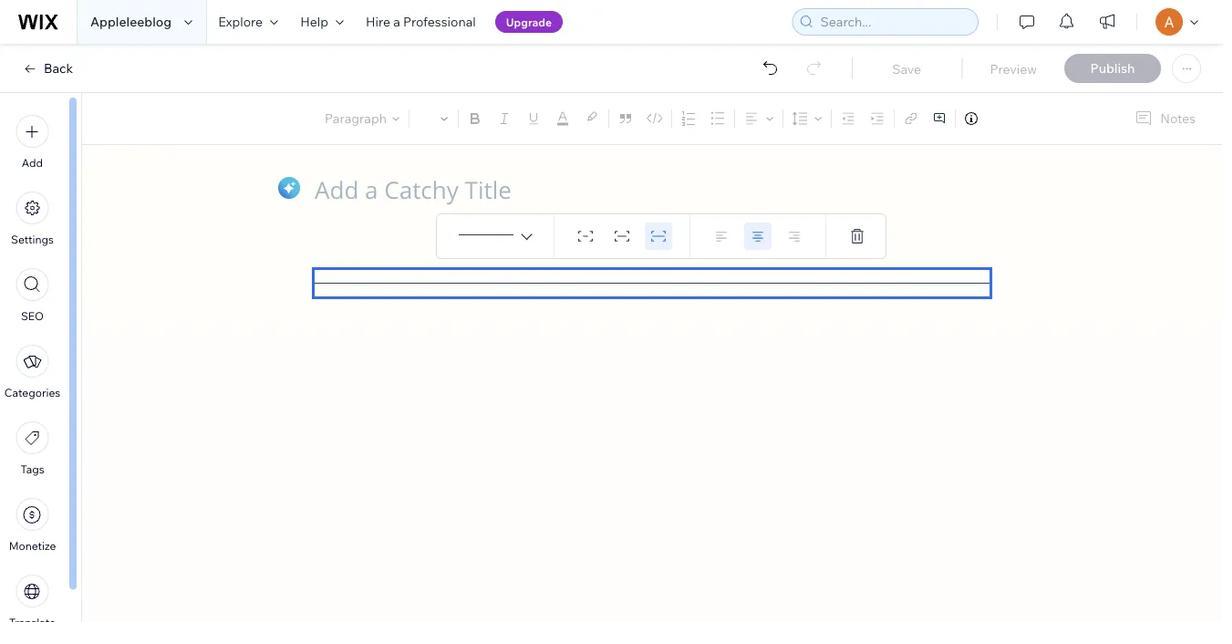Task type: vqa. For each thing, say whether or not it's contained in the screenshot.
Automations link
no



Task type: describe. For each thing, give the bounding box(es) containing it.
monetize
[[9, 539, 56, 553]]

seo
[[21, 309, 44, 323]]

add button
[[16, 115, 49, 170]]

help button
[[289, 0, 355, 44]]

explore
[[218, 14, 263, 30]]

professional
[[403, 14, 476, 30]]

settings button
[[11, 192, 54, 246]]

hire a professional link
[[355, 0, 487, 44]]

Search... field
[[815, 9, 972, 35]]

a
[[393, 14, 400, 30]]

hire
[[366, 14, 390, 30]]

appleleeblog
[[90, 14, 172, 30]]

back button
[[22, 60, 73, 77]]

upgrade
[[506, 15, 552, 29]]

tags
[[20, 462, 44, 476]]

upgrade button
[[495, 11, 563, 33]]

menu containing add
[[0, 104, 65, 622]]

back
[[44, 60, 73, 76]]

hire a professional
[[366, 14, 476, 30]]

tags button
[[16, 421, 49, 476]]

settings
[[11, 233, 54, 246]]



Task type: locate. For each thing, give the bounding box(es) containing it.
None field
[[459, 219, 732, 254]]

monetize button
[[9, 498, 56, 553]]

categories button
[[4, 345, 60, 400]]

add
[[22, 156, 43, 170]]

None text field
[[315, 232, 990, 622]]

None text field
[[459, 228, 732, 244]]

menu
[[0, 104, 65, 622]]

notes button
[[1128, 106, 1201, 131]]

notes
[[1160, 110, 1196, 126]]

categories
[[4, 386, 60, 400]]

seo button
[[16, 268, 49, 323]]

help
[[300, 14, 328, 30]]

Add a Catchy Title text field
[[315, 174, 971, 206]]



